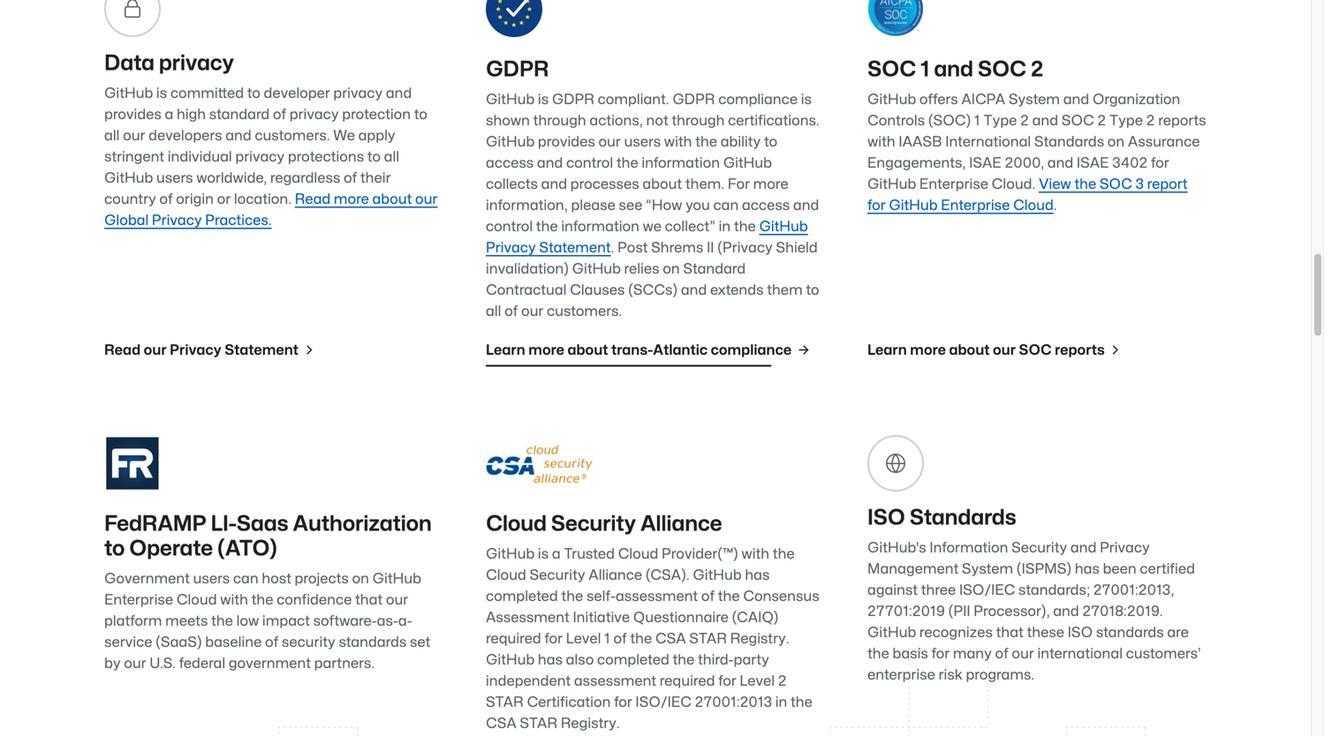 Task type: vqa. For each thing, say whether or not it's contained in the screenshot.
Flexible
no



Task type: describe. For each thing, give the bounding box(es) containing it.
for right the certification
[[614, 696, 632, 710]]

many
[[953, 647, 992, 661]]

iso standards
[[867, 508, 1016, 529]]

about for read more about our global privacy practices.
[[372, 193, 412, 206]]

0 vertical spatial completed
[[486, 590, 558, 604]]

2 up assurance
[[1146, 114, 1155, 128]]

please
[[571, 199, 616, 212]]

assurance
[[1128, 135, 1200, 149]]

provides inside github is gdpr compliant. gdpr compliance is shown through actions, not through certifications. github provides our users with the ability to access and control the information github collects and processes about them. for more information, please see "how you can access and control the information we collect" in the
[[538, 135, 595, 149]]

information,
[[486, 199, 568, 212]]

host
[[262, 572, 291, 586]]

to inside github is gdpr compliant. gdpr compliance is shown through actions, not through certifications. github provides our users with the ability to access and control the information github collects and processes about them. for more information, please see "how you can access and control the information we collect" in the
[[764, 135, 777, 149]]

for down assessment
[[544, 632, 563, 646]]

compliant.
[[598, 93, 669, 106]]

users inside government users can host projects on github enterprise cloud with the confidence that our platform meets the low impact software-as-a- service (saas) baseline of security standards set by our u.s. federal government partners.
[[193, 572, 230, 586]]

our inside read more about our global privacy practices.
[[415, 193, 438, 206]]

origin
[[176, 193, 214, 206]]

self-
[[586, 590, 616, 604]]

of inside github's information security and privacy management system (ispms) has been certified against three iso/iec standards; 27001:2013, 27701:2019 (pii processor), and 27018:2019. github recognizes that these iso standards are the basis for many of our international customers' enterprise risk programs.
[[995, 647, 1008, 661]]

trusted
[[564, 548, 615, 561]]

to inside . post shrems ii (privacy shield invalidation) github relies on standard contractual clauses (sccs) and extends them to all of our customers.
[[806, 284, 819, 297]]

assessment
[[486, 611, 570, 625]]

certifications.
[[728, 114, 819, 128]]

been
[[1103, 563, 1137, 576]]

1 vertical spatial star
[[486, 696, 524, 710]]

by
[[104, 657, 121, 671]]

compliance for atlantic
[[711, 344, 792, 357]]

of down developer
[[273, 108, 286, 121]]

protections
[[288, 150, 364, 164]]

the up consensus
[[773, 548, 795, 561]]

privacy up protection on the top of page
[[333, 87, 383, 100]]

0 horizontal spatial required
[[486, 632, 541, 646]]

read our privacy statement
[[104, 344, 302, 357]]

three
[[921, 584, 956, 598]]

standards inside github offers aicpa system and organization controls (soc) 1 type 2 and soc 2 type 2 reports with iaasb international standards on assurance engagements, isae 2000, and isae 3402 for github enterprise cloud.
[[1034, 135, 1104, 149]]

of left origin
[[159, 193, 173, 206]]

learn for soc 1 and soc 2
[[867, 344, 907, 357]]

the down information,
[[536, 220, 558, 234]]

cloud for github is a trusted cloud provider(™) with the cloud security alliance (csa). github has completed the self-assessment of the consensus assessment initiative questionnaire (caiq) required for level 1 of the csa star registry. github has also completed the third-party independent assessment required for level 2 star certification for iso/iec 27001:2013 in the csa star registry.
[[486, 569, 526, 583]]

in inside github is gdpr compliant. gdpr compliance is shown through actions, not through certifications. github provides our users with the ability to access and control the information github collects and processes about them. for more information, please see "how you can access and control the information we collect" in the
[[719, 220, 731, 234]]

third-
[[698, 654, 734, 667]]

with inside github is a trusted cloud provider(™) with the cloud security alliance (csa). github has completed the self-assessment of the consensus assessment initiative questionnaire (caiq) required for level 1 of the csa star registry. github has also completed the third-party independent assessment required for level 2 star certification for iso/iec 27001:2013 in the csa star registry.
[[741, 548, 769, 561]]

1 vertical spatial assessment
[[574, 675, 656, 689]]

cloud.
[[992, 178, 1035, 191]]

and up offers in the top right of the page
[[934, 60, 973, 80]]

and down standard on the left top of the page
[[225, 129, 251, 143]]

0 horizontal spatial has
[[538, 654, 563, 667]]

alliance inside github is a trusted cloud provider(™) with the cloud security alliance (csa). github has completed the self-assessment of the consensus assessment initiative questionnaire (caiq) required for level 1 of the csa star registry. github has also completed the third-party independent assessment required for level 2 star certification for iso/iec 27001:2013 in the csa star registry.
[[589, 569, 642, 583]]

github inside . post shrems ii (privacy shield invalidation) github relies on standard contractual clauses (sccs) and extends them to all of our customers.
[[572, 262, 621, 276]]

privacy up worldwide,
[[235, 150, 285, 164]]

1 horizontal spatial has
[[745, 569, 770, 583]]

for inside github offers aicpa system and organization controls (soc) 1 type 2 and soc 2 type 2 reports with iaasb international standards on assurance engagements, isae 2000, and isae 3402 for github enterprise cloud.
[[1151, 156, 1169, 170]]

party
[[734, 654, 769, 667]]

as-
[[377, 615, 398, 628]]

meets
[[165, 615, 208, 628]]

27001:2013
[[695, 696, 772, 710]]

github's
[[867, 541, 926, 555]]

risk
[[939, 669, 963, 682]]

standards inside government users can host projects on github enterprise cloud with the confidence that our platform meets the low impact software-as-a- service (saas) baseline of security standards set by our u.s. federal government partners.
[[339, 636, 407, 650]]

lock image
[[122, 0, 143, 19]]

customers. inside . post shrems ii (privacy shield invalidation) github relies on standard contractual clauses (sccs) and extends them to all of our customers.
[[547, 305, 622, 318]]

2 down "organization"
[[1097, 114, 1106, 128]]

(privacy
[[717, 241, 773, 255]]

github is gdpr compliant. gdpr compliance is shown through actions, not through certifications. github provides our users with the ability to access and control the information github collects and processes about them. for more information, please see "how you can access and control the information we collect" in the
[[486, 93, 819, 234]]

0 horizontal spatial statement
[[225, 344, 298, 357]]

for inside view the soc 3 report for github enterprise cloud
[[867, 199, 886, 212]]

standard
[[683, 262, 746, 276]]

information
[[930, 541, 1008, 555]]

about inside github is gdpr compliant. gdpr compliance is shown through actions, not through certifications. github provides our users with the ability to access and control the information github collects and processes about them. for more information, please see "how you can access and control the information we collect" in the
[[642, 178, 682, 191]]

1 horizontal spatial required
[[660, 675, 715, 689]]

the down questionnaire at bottom
[[630, 632, 652, 646]]

government users can host projects on github enterprise cloud with the confidence that our platform meets the low impact software-as-a- service (saas) baseline of security standards set by our u.s. federal government partners.
[[104, 572, 430, 671]]

our inside github is committed to developer privacy and provides a high standard of privacy protection to all our developers and customers. we apply stringent individual privacy protections to all github users worldwide, regardless of their country of origin or location.
[[123, 129, 145, 143]]

0 vertical spatial star
[[689, 632, 727, 646]]

privacy inside github privacy statement
[[486, 241, 536, 255]]

that inside government users can host projects on github enterprise cloud with the confidence that our platform meets the low impact software-as-a- service (saas) baseline of security standards set by our u.s. federal government partners.
[[355, 594, 383, 607]]

platform
[[104, 615, 162, 628]]

relies
[[624, 262, 659, 276]]

with inside github is gdpr compliant. gdpr compliance is shown through actions, not through certifications. github provides our users with the ability to access and control the information github collects and processes about them. for more information, please see "how you can access and control the information we collect" in the
[[664, 135, 692, 149]]

soc 1 and soc 2
[[867, 60, 1043, 80]]

in inside github is a trusted cloud provider(™) with the cloud security alliance (csa). github has completed the self-assessment of the consensus assessment initiative questionnaire (caiq) required for level 1 of the csa star registry. github has also completed the third-party independent assessment required for level 2 star certification for iso/iec 27001:2013 in the csa star registry.
[[775, 696, 787, 710]]

to up their
[[367, 150, 381, 164]]

a inside github is a trusted cloud provider(™) with the cloud security alliance (csa). github has completed the self-assessment of the consensus assessment initiative questionnaire (caiq) required for level 1 of the csa star registry. github has also completed the third-party independent assessment required for level 2 star certification for iso/iec 27001:2013 in the csa star registry.
[[552, 548, 561, 561]]

of inside government users can host projects on github enterprise cloud with the confidence that our platform meets the low impact software-as-a- service (saas) baseline of security standards set by our u.s. federal government partners.
[[265, 636, 278, 650]]

to right protection on the top of page
[[414, 108, 427, 121]]

(csa).
[[646, 569, 690, 583]]

1 horizontal spatial 1
[[920, 60, 930, 80]]

li-
[[211, 515, 237, 535]]

0 horizontal spatial gdpr
[[486, 60, 549, 80]]

stringent
[[104, 150, 164, 164]]

not
[[646, 114, 668, 128]]

individual
[[168, 150, 232, 164]]

enterprise
[[867, 669, 935, 682]]

data privacy
[[104, 53, 234, 74]]

the left 'self-'
[[561, 590, 583, 604]]

1 horizontal spatial gdpr
[[552, 93, 594, 106]]

the left third-
[[673, 654, 695, 667]]

security inside github is a trusted cloud provider(™) with the cloud security alliance (csa). github has completed the self-assessment of the consensus assessment initiative questionnaire (caiq) required for level 1 of the csa star registry. github has also completed the third-party independent assessment required for level 2 star certification for iso/iec 27001:2013 in the csa star registry.
[[529, 569, 585, 583]]

the inside github's information security and privacy management system (ispms) has been certified against three iso/iec standards; 27001:2013, 27701:2019 (pii processor), and 27018:2019. github recognizes that these iso standards are the basis for many of our international customers' enterprise risk programs.
[[867, 647, 889, 661]]

read more about our global privacy practices.
[[104, 193, 438, 227]]

for up 27001:2013
[[718, 675, 736, 689]]

privacy down developer
[[290, 108, 339, 121]]

is for cloud security alliance
[[538, 548, 549, 561]]

0 vertical spatial access
[[486, 156, 534, 170]]

privacy up committed
[[159, 53, 234, 74]]

ii
[[707, 241, 714, 255]]

the up (privacy
[[734, 220, 756, 234]]

the down host
[[251, 594, 273, 607]]

our inside github's information security and privacy management system (ispms) has been certified against three iso/iec standards; 27001:2013, 27701:2019 (pii processor), and 27018:2019. github recognizes that these iso standards are the basis for many of our international customers' enterprise risk programs.
[[1012, 647, 1034, 661]]

1 horizontal spatial registry.
[[730, 632, 789, 646]]

the left ability
[[695, 135, 717, 149]]

about for learn more about trans-atlantic compliance
[[567, 344, 608, 357]]

(sccs)
[[628, 284, 678, 297]]

1 vertical spatial level
[[740, 675, 775, 689]]

we
[[643, 220, 662, 234]]

0 vertical spatial alliance
[[640, 515, 722, 535]]

extends
[[710, 284, 764, 297]]

developers
[[148, 129, 222, 143]]

apply
[[358, 129, 395, 143]]

(soc)
[[928, 114, 971, 128]]

cloud for view the soc 3 report for github enterprise cloud
[[1013, 199, 1054, 212]]

github inside github's information security and privacy management system (ispms) has been certified against three iso/iec standards; 27001:2013, 27701:2019 (pii processor), and 27018:2019. github recognizes that these iso standards are the basis for many of our international customers' enterprise risk programs.
[[867, 626, 916, 640]]

we
[[333, 129, 355, 143]]

1 vertical spatial csa
[[486, 717, 516, 731]]

3
[[1135, 178, 1144, 191]]

1 isae from the left
[[969, 156, 1001, 170]]

customers. inside github is committed to developer privacy and provides a high standard of privacy protection to all our developers and customers. we apply stringent individual privacy protections to all github users worldwide, regardless of their country of origin or location.
[[255, 129, 330, 143]]

. post shrems ii (privacy shield invalidation) github relies on standard contractual clauses (sccs) and extends them to all of our customers.
[[486, 241, 819, 318]]

view the soc 3 report for github enterprise cloud
[[867, 178, 1188, 212]]

github inside github privacy statement
[[759, 220, 808, 234]]

1 type from the left
[[983, 114, 1017, 128]]

1 horizontal spatial access
[[742, 199, 790, 212]]

practices.
[[205, 214, 272, 227]]

iso/iec inside github's information security and privacy management system (ispms) has been certified against three iso/iec standards; 27001:2013, 27701:2019 (pii processor), and 27018:2019. github recognizes that these iso standards are the basis for many of our international customers' enterprise risk programs.
[[959, 584, 1015, 598]]

1 vertical spatial standards
[[910, 508, 1016, 529]]

2000,
[[1005, 156, 1044, 170]]

offers
[[919, 93, 958, 106]]

our inside github is gdpr compliant. gdpr compliance is shown through actions, not through certifications. github provides our users with the ability to access and control the information github collects and processes about them. for more information, please see "how you can access and control the information we collect" in the
[[598, 135, 621, 149]]

more inside github is gdpr compliant. gdpr compliance is shown through actions, not through certifications. github provides our users with the ability to access and control the information github collects and processes about them. for more information, please see "how you can access and control the information we collect" in the
[[753, 178, 788, 191]]

and down the standards;
[[1053, 605, 1079, 619]]

provides inside github is committed to developer privacy and provides a high standard of privacy protection to all our developers and customers. we apply stringent individual privacy protections to all github users worldwide, regardless of their country of origin or location.
[[104, 108, 162, 121]]

certified
[[1140, 563, 1195, 576]]

on inside . post shrems ii (privacy shield invalidation) github relies on standard contractual clauses (sccs) and extends them to all of our customers.
[[663, 262, 680, 276]]

enterprise for government users can host projects on github enterprise cloud with the confidence that our platform meets the low impact software-as-a- service (saas) baseline of security standards set by our u.s. federal government partners.
[[104, 594, 173, 607]]

saas
[[237, 515, 288, 535]]

and up information,
[[541, 178, 567, 191]]

is for data privacy
[[156, 87, 167, 100]]

independent
[[486, 675, 571, 689]]

customers'
[[1126, 647, 1201, 661]]

2 isae from the left
[[1077, 156, 1109, 170]]

"how
[[646, 199, 682, 212]]

post
[[618, 241, 648, 255]]

3402
[[1112, 156, 1148, 170]]

security
[[282, 636, 335, 650]]

(ato)
[[217, 539, 277, 560]]

learn more about trans-atlantic compliance
[[486, 344, 795, 357]]

against
[[867, 584, 918, 598]]

with inside github offers aicpa system and organization controls (soc) 1 type 2 and soc 2 type 2 reports with iaasb international standards on assurance engagements, isae 2000, and isae 3402 for github enterprise cloud.
[[867, 135, 895, 149]]

has inside github's information security and privacy management system (ispms) has been certified against three iso/iec standards; 27001:2013, 27701:2019 (pii processor), and 27018:2019. github recognizes that these iso standards are the basis for many of our international customers' enterprise risk programs.
[[1075, 563, 1100, 576]]

iaasb
[[899, 135, 942, 149]]

government
[[104, 572, 190, 586]]

0 vertical spatial level
[[566, 632, 601, 646]]

projects
[[295, 572, 349, 586]]

atlantic
[[653, 344, 708, 357]]

contractual
[[486, 284, 567, 297]]

a inside github is committed to developer privacy and provides a high standard of privacy protection to all our developers and customers. we apply stringent individual privacy protections to all github users worldwide, regardless of their country of origin or location.
[[165, 108, 173, 121]]

(caiq)
[[732, 611, 779, 625]]

reports inside github offers aicpa system and organization controls (soc) 1 type 2 and soc 2 type 2 reports with iaasb international standards on assurance engagements, isae 2000, and isae 3402 for github enterprise cloud.
[[1158, 114, 1206, 128]]

more for learn more about trans-atlantic compliance
[[528, 344, 564, 357]]

processor),
[[974, 605, 1050, 619]]

collects
[[486, 178, 538, 191]]

that inside github's information security and privacy management system (ispms) has been certified against three iso/iec standards; 27001:2013, 27701:2019 (pii processor), and 27018:2019. github recognizes that these iso standards are the basis for many of our international customers' enterprise risk programs.
[[996, 626, 1024, 640]]

soc inside github offers aicpa system and organization controls (soc) 1 type 2 and soc 2 type 2 reports with iaasb international standards on assurance engagements, isae 2000, and isae 3402 for github enterprise cloud.
[[1061, 114, 1094, 128]]

2 up international
[[1020, 114, 1029, 128]]

them
[[767, 284, 803, 297]]

27018:2019.
[[1082, 605, 1163, 619]]

developer
[[264, 87, 330, 100]]

1 vertical spatial completed
[[597, 654, 669, 667]]

0 horizontal spatial control
[[486, 220, 533, 234]]



Task type: locate. For each thing, give the bounding box(es) containing it.
gdpr up actions,
[[552, 93, 594, 106]]

is inside github is a trusted cloud provider(™) with the cloud security alliance (csa). github has completed the self-assessment of the consensus assessment initiative questionnaire (caiq) required for level 1 of the csa star registry. github has also completed the third-party independent assessment required for level 2 star certification for iso/iec 27001:2013 in the csa star registry.
[[538, 548, 549, 561]]

2 down the (caiq)
[[778, 675, 787, 689]]

in right 27001:2013
[[775, 696, 787, 710]]

1 vertical spatial security
[[1011, 541, 1067, 555]]

read inside read more about our global privacy practices.
[[295, 193, 331, 206]]

0 vertical spatial control
[[566, 156, 613, 170]]

1 horizontal spatial on
[[663, 262, 680, 276]]

of
[[273, 108, 286, 121], [344, 171, 357, 185], [159, 193, 173, 206], [504, 305, 518, 318], [701, 590, 715, 604], [613, 632, 627, 646], [265, 636, 278, 650], [995, 647, 1008, 661]]

1 horizontal spatial standards
[[1096, 626, 1164, 640]]

github offers aicpa system and organization controls (soc) 1 type 2 and soc 2 type 2 reports with iaasb international standards on assurance engagements, isae 2000, and isae 3402 for github enterprise cloud.
[[867, 93, 1206, 191]]

government
[[229, 657, 311, 671]]

(pii
[[948, 605, 970, 619]]

worldwide,
[[196, 171, 267, 185]]

users down (ato)
[[193, 572, 230, 586]]

and
[[934, 60, 973, 80], [386, 87, 412, 100], [1063, 93, 1089, 106], [1032, 114, 1058, 128], [225, 129, 251, 143], [537, 156, 563, 170], [1047, 156, 1073, 170], [541, 178, 567, 191], [793, 199, 819, 212], [681, 284, 707, 297], [1070, 541, 1096, 555], [1053, 605, 1079, 619]]

isae left 3402 on the top right of page
[[1077, 156, 1109, 170]]

customers. up the protections
[[255, 129, 330, 143]]

certification
[[527, 696, 611, 710]]

0 vertical spatial that
[[355, 594, 383, 607]]

enterprise for view the soc 3 report for github enterprise cloud
[[941, 199, 1010, 212]]

federal
[[179, 657, 225, 671]]

with inside government users can host projects on github enterprise cloud with the confidence that our platform meets the low impact software-as-a- service (saas) baseline of security standards set by our u.s. federal government partners.
[[220, 594, 248, 607]]

0 vertical spatial reports
[[1158, 114, 1206, 128]]

. left post
[[611, 241, 614, 255]]

iso/iec inside github is a trusted cloud provider(™) with the cloud security alliance (csa). github has completed the self-assessment of the consensus assessment initiative questionnaire (caiq) required for level 1 of the csa star registry. github has also completed the third-party independent assessment required for level 2 star certification for iso/iec 27001:2013 in the csa star registry.
[[635, 696, 691, 710]]

users inside github is gdpr compliant. gdpr compliance is shown through actions, not through certifications. github provides our users with the ability to access and control the information github collects and processes about them. for more information, please see "how you can access and control the information we collect" in the
[[624, 135, 661, 149]]

or
[[217, 193, 231, 206]]

0 vertical spatial all
[[104, 129, 120, 143]]

completed up assessment
[[486, 590, 558, 604]]

0 horizontal spatial in
[[719, 220, 731, 234]]

1 vertical spatial required
[[660, 675, 715, 689]]

0 horizontal spatial can
[[233, 572, 259, 586]]

and up collects
[[537, 156, 563, 170]]

a-
[[398, 615, 412, 628]]

compliance for gdpr
[[718, 93, 798, 106]]

and up (ispms)
[[1070, 541, 1096, 555]]

0 vertical spatial required
[[486, 632, 541, 646]]

1 learn from the left
[[486, 344, 525, 357]]

for up 'risk'
[[931, 647, 950, 661]]

registry. down the certification
[[561, 717, 620, 731]]

iso inside github's information security and privacy management system (ispms) has been certified against three iso/iec standards; 27001:2013, 27701:2019 (pii processor), and 27018:2019. github recognizes that these iso standards are the basis for many of our international customers' enterprise risk programs.
[[1068, 626, 1093, 640]]

0 horizontal spatial registry.
[[561, 717, 620, 731]]

statement inside github privacy statement
[[539, 241, 611, 255]]

cloud security alliance
[[486, 515, 722, 535]]

system inside github offers aicpa system and organization controls (soc) 1 type 2 and soc 2 type 2 reports with iaasb international standards on assurance engagements, isae 2000, and isae 3402 for github enterprise cloud.
[[1009, 93, 1060, 106]]

privacy inside github's information security and privacy management system (ispms) has been certified against three iso/iec standards; 27001:2013, 27701:2019 (pii processor), and 27018:2019. github recognizes that these iso standards are the basis for many of our international customers' enterprise risk programs.
[[1100, 541, 1150, 555]]

0 vertical spatial a
[[165, 108, 173, 121]]

all down the apply
[[384, 150, 399, 164]]

and up protection on the top of page
[[386, 87, 412, 100]]

github's information security and privacy management system (ispms) has been certified against three iso/iec standards; 27001:2013, 27701:2019 (pii processor), and 27018:2019. github recognizes that these iso standards are the basis for many of our international customers' enterprise risk programs.
[[867, 541, 1201, 682]]

the up the (caiq)
[[718, 590, 740, 604]]

0 vertical spatial enterprise
[[919, 178, 988, 191]]

global
[[104, 214, 149, 227]]

enterprise inside government users can host projects on github enterprise cloud with the confidence that our platform meets the low impact software-as-a- service (saas) baseline of security standards set by our u.s. federal government partners.
[[104, 594, 173, 607]]

0 horizontal spatial all
[[104, 129, 120, 143]]

can down (ato)
[[233, 572, 259, 586]]

1 vertical spatial on
[[663, 262, 680, 276]]

0 horizontal spatial provides
[[104, 108, 162, 121]]

invalidation)
[[486, 262, 569, 276]]

on right projects on the bottom left
[[352, 572, 369, 586]]

enterprise down engagements,
[[919, 178, 988, 191]]

and up view
[[1047, 156, 1073, 170]]

statement
[[539, 241, 611, 255], [225, 344, 298, 357]]

collect"
[[665, 220, 715, 234]]

2 vertical spatial enterprise
[[104, 594, 173, 607]]

1 horizontal spatial customers.
[[547, 305, 622, 318]]

1 down aicpa
[[974, 114, 980, 128]]

1 vertical spatial reports
[[1055, 344, 1105, 357]]

1 horizontal spatial read
[[295, 193, 331, 206]]

the up enterprise
[[867, 647, 889, 661]]

on inside government users can host projects on github enterprise cloud with the confidence that our platform meets the low impact software-as-a- service (saas) baseline of security standards set by our u.s. federal government partners.
[[352, 572, 369, 586]]

of up programs.
[[995, 647, 1008, 661]]

0 vertical spatial information
[[642, 156, 720, 170]]

registry. down the (caiq)
[[730, 632, 789, 646]]

github is committed to developer privacy and provides a high standard of privacy protection to all our developers and customers. we apply stringent individual privacy protections to all github users worldwide, regardless of their country of origin or location.
[[104, 87, 427, 206]]

more inside read more about our global privacy practices.
[[334, 193, 369, 206]]

the right view
[[1074, 178, 1096, 191]]

can down for
[[713, 199, 739, 212]]

privacy
[[152, 214, 202, 227], [486, 241, 536, 255], [170, 344, 222, 357], [1100, 541, 1150, 555]]

2 horizontal spatial on
[[1107, 135, 1125, 149]]

all down contractual
[[486, 305, 501, 318]]

on up 3402 on the top right of page
[[1107, 135, 1125, 149]]

0 horizontal spatial access
[[486, 156, 534, 170]]

csa down the independent on the bottom of page
[[486, 717, 516, 731]]

2 learn from the left
[[867, 344, 907, 357]]

customers.
[[255, 129, 330, 143], [547, 305, 622, 318]]

1 vertical spatial alliance
[[589, 569, 642, 583]]

2 type from the left
[[1109, 114, 1143, 128]]

and up "2000,"
[[1032, 114, 1058, 128]]

aicpa
[[961, 93, 1005, 106]]

security up (ispms)
[[1011, 541, 1067, 555]]

1 horizontal spatial can
[[713, 199, 739, 212]]

control down information,
[[486, 220, 533, 234]]

0 horizontal spatial iso
[[867, 508, 905, 529]]

2 horizontal spatial 1
[[974, 114, 980, 128]]

learn more about trans-atlantic compliance link
[[486, 337, 812, 365]]

of up questionnaire at bottom
[[701, 590, 715, 604]]

to right "them"
[[806, 284, 819, 297]]

users
[[624, 135, 661, 149], [156, 171, 193, 185], [193, 572, 230, 586]]

globe image
[[885, 453, 906, 474]]

users inside github is committed to developer privacy and provides a high standard of privacy protection to all our developers and customers. we apply stringent individual privacy protections to all github users worldwide, regardless of their country of origin or location.
[[156, 171, 193, 185]]

2 horizontal spatial has
[[1075, 563, 1100, 576]]

for down assurance
[[1151, 156, 1169, 170]]

a left trusted
[[552, 548, 561, 561]]

international
[[945, 135, 1031, 149]]

0 horizontal spatial read
[[104, 344, 141, 357]]

level down party
[[740, 675, 775, 689]]

1 vertical spatial read
[[104, 344, 141, 357]]

processes
[[570, 178, 639, 191]]

standards down "27018:2019." on the right bottom
[[1096, 626, 1164, 640]]

programs.
[[966, 669, 1034, 682]]

github inside government users can host projects on github enterprise cloud with the confidence that our platform meets the low impact software-as-a- service (saas) baseline of security standards set by our u.s. federal government partners.
[[372, 572, 421, 586]]

of inside . post shrems ii (privacy shield invalidation) github relies on standard contractual clauses (sccs) and extends them to all of our customers.
[[504, 305, 518, 318]]

2 up github offers aicpa system and organization controls (soc) 1 type 2 and soc 2 type 2 reports with iaasb international standards on assurance engagements, isae 2000, and isae 3402 for github enterprise cloud. on the top right
[[1031, 60, 1043, 80]]

of up government
[[265, 636, 278, 650]]

and up shield on the right of the page
[[793, 199, 819, 212]]

0 vertical spatial compliance
[[718, 93, 798, 106]]

0 horizontal spatial information
[[561, 220, 639, 234]]

of down contractual
[[504, 305, 518, 318]]

0 vertical spatial registry.
[[730, 632, 789, 646]]

cloud for government users can host projects on github enterprise cloud with the confidence that our platform meets the low impact software-as-a- service (saas) baseline of security standards set by our u.s. federal government partners.
[[176, 594, 217, 607]]

privacy inside read more about our global privacy practices.
[[152, 214, 202, 227]]

. for .
[[1054, 199, 1057, 212]]

report
[[1147, 178, 1188, 191]]

1 vertical spatial users
[[156, 171, 193, 185]]

assessment down also
[[574, 675, 656, 689]]

to up standard on the left top of the page
[[247, 87, 260, 100]]

read for our
[[104, 344, 141, 357]]

1 horizontal spatial isae
[[1077, 156, 1109, 170]]

our inside . post shrems ii (privacy shield invalidation) github relies on standard contractual clauses (sccs) and extends them to all of our customers.
[[521, 305, 544, 318]]

to up government
[[104, 539, 125, 560]]

for inside github's information security and privacy management system (ispms) has been certified against three iso/iec standards; 27001:2013, 27701:2019 (pii processor), and 27018:2019. github recognizes that these iso standards are the basis for many of our international customers' enterprise risk programs.
[[931, 647, 950, 661]]

1 inside github offers aicpa system and organization controls (soc) 1 type 2 and soc 2 type 2 reports with iaasb international standards on assurance engagements, isae 2000, and isae 3402 for github enterprise cloud.
[[974, 114, 980, 128]]

through
[[533, 114, 586, 128], [672, 114, 725, 128]]

learn for gdpr
[[486, 344, 525, 357]]

alliance
[[640, 515, 722, 535], [589, 569, 642, 583]]

more for learn more about our soc reports
[[910, 344, 946, 357]]

can inside github is gdpr compliant. gdpr compliance is shown through actions, not through certifications. github provides our users with the ability to access and control the information github collects and processes about them. for more information, please see "how you can access and control the information we collect" in the
[[713, 199, 739, 212]]

them.
[[685, 178, 724, 191]]

that up as-
[[355, 594, 383, 607]]

system inside github's information security and privacy management system (ispms) has been certified against three iso/iec standards; 27001:2013, 27701:2019 (pii processor), and 27018:2019. github recognizes that these iso standards are the basis for many of our international customers' enterprise risk programs.
[[962, 563, 1013, 576]]

standard
[[209, 108, 270, 121]]

about inside read more about our global privacy practices.
[[372, 193, 412, 206]]

provides up the stringent
[[104, 108, 162, 121]]

required down assessment
[[486, 632, 541, 646]]

consensus
[[743, 590, 819, 604]]

with up low
[[220, 594, 248, 607]]

1 horizontal spatial reports
[[1158, 114, 1206, 128]]

soc inside view the soc 3 report for github enterprise cloud
[[1100, 178, 1132, 191]]

baseline
[[205, 636, 262, 650]]

is for gdpr
[[538, 93, 549, 106]]

0 vertical spatial security
[[551, 515, 636, 535]]

has
[[1075, 563, 1100, 576], [745, 569, 770, 583], [538, 654, 563, 667]]

0 vertical spatial on
[[1107, 135, 1125, 149]]

our
[[123, 129, 145, 143], [598, 135, 621, 149], [415, 193, 438, 206], [521, 305, 544, 318], [144, 344, 167, 357], [993, 344, 1016, 357], [386, 594, 408, 607], [1012, 647, 1034, 661], [124, 657, 146, 671]]

access up collects
[[486, 156, 534, 170]]

enterprise down the cloud.
[[941, 199, 1010, 212]]

security inside github's information security and privacy management system (ispms) has been certified against three iso/iec standards; 27001:2013, 27701:2019 (pii processor), and 27018:2019. github recognizes that these iso standards are the basis for many of our international customers' enterprise risk programs.
[[1011, 541, 1067, 555]]

1 horizontal spatial csa
[[655, 632, 686, 646]]

also
[[566, 654, 594, 667]]

0 horizontal spatial standards
[[910, 508, 1016, 529]]

location.
[[234, 193, 292, 206]]

. inside . post shrems ii (privacy shield invalidation) github relies on standard contractual clauses (sccs) and extends them to all of our customers.
[[611, 241, 614, 255]]

and left "organization"
[[1063, 93, 1089, 106]]

set
[[410, 636, 430, 650]]

1 vertical spatial iso
[[1068, 626, 1093, 640]]

type down "organization"
[[1109, 114, 1143, 128]]

the inside view the soc 3 report for github enterprise cloud
[[1074, 178, 1096, 191]]

on inside github offers aicpa system and organization controls (soc) 1 type 2 and soc 2 type 2 reports with iaasb international standards on assurance engagements, isae 2000, and isae 3402 for github enterprise cloud.
[[1107, 135, 1125, 149]]

and inside . post shrems ii (privacy shield invalidation) github relies on standard contractual clauses (sccs) and extends them to all of our customers.
[[681, 284, 707, 297]]

their
[[360, 171, 391, 185]]

. for . post shrems ii (privacy shield invalidation) github relies on standard contractual clauses (sccs) and extends them to all of our customers.
[[611, 241, 614, 255]]

1 vertical spatial all
[[384, 150, 399, 164]]

csa down questionnaire at bottom
[[655, 632, 686, 646]]

the right 27001:2013
[[791, 696, 813, 710]]

2 vertical spatial all
[[486, 305, 501, 318]]

2 inside github is a trusted cloud provider(™) with the cloud security alliance (csa). github has completed the self-assessment of the consensus assessment initiative questionnaire (caiq) required for level 1 of the csa star registry. github has also completed the third-party independent assessment required for level 2 star certification for iso/iec 27001:2013 in the csa star registry.
[[778, 675, 787, 689]]

completed
[[486, 590, 558, 604], [597, 654, 669, 667]]

shown
[[486, 114, 530, 128]]

1 horizontal spatial statement
[[539, 241, 611, 255]]

all
[[104, 129, 120, 143], [384, 150, 399, 164], [486, 305, 501, 318]]

reports
[[1158, 114, 1206, 128], [1055, 344, 1105, 357]]

cloud
[[1013, 199, 1054, 212], [486, 515, 547, 535], [618, 548, 658, 561], [486, 569, 526, 583], [176, 594, 217, 607]]

clauses
[[570, 284, 625, 297]]

1 horizontal spatial iso
[[1068, 626, 1093, 640]]

1 horizontal spatial information
[[642, 156, 720, 170]]

of left their
[[344, 171, 357, 185]]

0 horizontal spatial iso/iec
[[635, 696, 691, 710]]

the up the baseline
[[211, 615, 233, 628]]

1 vertical spatial can
[[233, 572, 259, 586]]

2 horizontal spatial gdpr
[[673, 93, 715, 106]]

cloud inside view the soc 3 report for github enterprise cloud
[[1013, 199, 1054, 212]]

organization
[[1092, 93, 1180, 106]]

enterprise inside github offers aicpa system and organization controls (soc) 1 type 2 and soc 2 type 2 reports with iaasb international standards on assurance engagements, isae 2000, and isae 3402 for github enterprise cloud.
[[919, 178, 988, 191]]

1 horizontal spatial standards
[[1034, 135, 1104, 149]]

international
[[1037, 647, 1123, 661]]

view
[[1039, 178, 1071, 191]]

compliance inside github is gdpr compliant. gdpr compliance is shown through actions, not through certifications. github provides our users with the ability to access and control the information github collects and processes about them. for more information, please see "how you can access and control the information we collect" in the
[[718, 93, 798, 106]]

ability
[[720, 135, 761, 149]]

1 horizontal spatial .
[[1054, 199, 1057, 212]]

confidence
[[277, 594, 352, 607]]

1 vertical spatial in
[[775, 696, 787, 710]]

0 vertical spatial assessment
[[616, 590, 698, 604]]

0 vertical spatial in
[[719, 220, 731, 234]]

0 vertical spatial 1
[[920, 60, 930, 80]]

2 vertical spatial users
[[193, 572, 230, 586]]

cloud inside government users can host projects on github enterprise cloud with the confidence that our platform meets the low impact software-as-a- service (saas) baseline of security standards set by our u.s. federal government partners.
[[176, 594, 217, 607]]

information down the "please"
[[561, 220, 639, 234]]

standards
[[1096, 626, 1164, 640], [339, 636, 407, 650]]

alliance up 'self-'
[[589, 569, 642, 583]]

level up also
[[566, 632, 601, 646]]

users up origin
[[156, 171, 193, 185]]

0 horizontal spatial isae
[[969, 156, 1001, 170]]

1 horizontal spatial a
[[552, 548, 561, 561]]

star down the independent on the bottom of page
[[486, 696, 524, 710]]

github is a trusted cloud provider(™) with the cloud security alliance (csa). github has completed the self-assessment of the consensus assessment initiative questionnaire (caiq) required for level 1 of the csa star registry. github has also completed the third-party independent assessment required for level 2 star certification for iso/iec 27001:2013 in the csa star registry.
[[486, 548, 819, 731]]

in up (privacy
[[719, 220, 731, 234]]

2 vertical spatial on
[[352, 572, 369, 586]]

trans-
[[611, 344, 653, 357]]

initiative
[[573, 611, 630, 625]]

more
[[753, 178, 788, 191], [334, 193, 369, 206], [528, 344, 564, 357], [910, 344, 946, 357]]

star down the certification
[[520, 717, 558, 731]]

reports inside learn more about our soc reports link
[[1055, 344, 1105, 357]]

registry.
[[730, 632, 789, 646], [561, 717, 620, 731]]

of down "initiative"
[[613, 632, 627, 646]]

0 vertical spatial read
[[295, 193, 331, 206]]

1 up offers in the top right of the page
[[920, 60, 930, 80]]

compliance up the certifications.
[[718, 93, 798, 106]]

1 vertical spatial iso/iec
[[635, 696, 691, 710]]

low
[[236, 615, 259, 628]]

standards down as-
[[339, 636, 407, 650]]

github inside view the soc 3 report for github enterprise cloud
[[889, 199, 938, 212]]

can
[[713, 199, 739, 212], [233, 572, 259, 586]]

1 horizontal spatial type
[[1109, 114, 1143, 128]]

read for more
[[295, 193, 331, 206]]

2 vertical spatial security
[[529, 569, 585, 583]]

0 horizontal spatial csa
[[486, 717, 516, 731]]

1 through from the left
[[533, 114, 586, 128]]

that down processor),
[[996, 626, 1024, 640]]

for
[[728, 178, 750, 191]]

1 vertical spatial registry.
[[561, 717, 620, 731]]

0 vertical spatial can
[[713, 199, 739, 212]]

2
[[1031, 60, 1043, 80], [1020, 114, 1029, 128], [1097, 114, 1106, 128], [1146, 114, 1155, 128], [778, 675, 787, 689]]

2 horizontal spatial all
[[486, 305, 501, 318]]

1 vertical spatial customers.
[[547, 305, 622, 318]]

0 vertical spatial standards
[[1034, 135, 1104, 149]]

see
[[619, 199, 643, 212]]

all inside . post shrems ii (privacy shield invalidation) github relies on standard contractual clauses (sccs) and extends them to all of our customers.
[[486, 305, 501, 318]]

the up processes
[[616, 156, 638, 170]]

0 vertical spatial customers.
[[255, 129, 330, 143]]

gdpr right the compliant.
[[673, 93, 715, 106]]

type up international
[[983, 114, 1017, 128]]

completed down "initiative"
[[597, 654, 669, 667]]

. down view
[[1054, 199, 1057, 212]]

0 horizontal spatial type
[[983, 114, 1017, 128]]

software-
[[313, 615, 377, 628]]

compliance down the extends
[[711, 344, 792, 357]]

1 horizontal spatial iso/iec
[[959, 584, 1015, 598]]

1 vertical spatial statement
[[225, 344, 298, 357]]

shrems
[[651, 241, 703, 255]]

impact
[[262, 615, 310, 628]]

0 horizontal spatial reports
[[1055, 344, 1105, 357]]

0 vertical spatial csa
[[655, 632, 686, 646]]

system right aicpa
[[1009, 93, 1060, 106]]

is inside github is committed to developer privacy and provides a high standard of privacy protection to all our developers and customers. we apply stringent individual privacy protections to all github users worldwide, regardless of their country of origin or location.
[[156, 87, 167, 100]]

the
[[695, 135, 717, 149], [616, 156, 638, 170], [1074, 178, 1096, 191], [536, 220, 558, 234], [734, 220, 756, 234], [773, 548, 795, 561], [561, 590, 583, 604], [718, 590, 740, 604], [251, 594, 273, 607], [211, 615, 233, 628], [630, 632, 652, 646], [867, 647, 889, 661], [673, 654, 695, 667], [791, 696, 813, 710]]

(ispms)
[[1016, 563, 1072, 576]]

questionnaire
[[633, 611, 729, 625]]

1 vertical spatial system
[[962, 563, 1013, 576]]

with down not at the top of page
[[664, 135, 692, 149]]

1 inside github is a trusted cloud provider(™) with the cloud security alliance (csa). github has completed the self-assessment of the consensus assessment initiative questionnaire (caiq) required for level 1 of the csa star registry. github has also completed the third-party independent assessment required for level 2 star certification for iso/iec 27001:2013 in the csa star registry.
[[604, 632, 610, 646]]

required down third-
[[660, 675, 715, 689]]

1 vertical spatial that
[[996, 626, 1024, 640]]

iso up international
[[1068, 626, 1093, 640]]

more for read more about our global privacy practices.
[[334, 193, 369, 206]]

through right not at the top of page
[[672, 114, 725, 128]]

and down standard
[[681, 284, 707, 297]]

type
[[983, 114, 1017, 128], [1109, 114, 1143, 128]]

standards;
[[1018, 584, 1090, 598]]

0 horizontal spatial that
[[355, 594, 383, 607]]

u.s.
[[150, 657, 176, 671]]

operate
[[129, 539, 213, 560]]

controls
[[867, 114, 925, 128]]

2 vertical spatial star
[[520, 717, 558, 731]]

control
[[566, 156, 613, 170], [486, 220, 533, 234]]

on down shrems
[[663, 262, 680, 276]]

0 vertical spatial system
[[1009, 93, 1060, 106]]

0 horizontal spatial learn
[[486, 344, 525, 357]]

27001:2013,
[[1093, 584, 1174, 598]]

2 through from the left
[[672, 114, 725, 128]]

to inside fedramp li-saas authorization to operate (ato)
[[104, 539, 125, 560]]

1 vertical spatial 1
[[974, 114, 980, 128]]

0 vertical spatial .
[[1054, 199, 1057, 212]]

assessment down (csa).
[[616, 590, 698, 604]]

has up consensus
[[745, 569, 770, 583]]

1 vertical spatial provides
[[538, 135, 595, 149]]

1 horizontal spatial level
[[740, 675, 775, 689]]

2 vertical spatial 1
[[604, 632, 610, 646]]

about
[[642, 178, 682, 191], [372, 193, 412, 206], [567, 344, 608, 357], [949, 344, 990, 357]]

about for learn more about our soc reports
[[949, 344, 990, 357]]

can inside government users can host projects on github enterprise cloud with the confidence that our platform meets the low impact software-as-a- service (saas) baseline of security standards set by our u.s. federal government partners.
[[233, 572, 259, 586]]

standards inside github's information security and privacy management system (ispms) has been certified against three iso/iec standards; 27001:2013, 27701:2019 (pii processor), and 27018:2019. github recognizes that these iso standards are the basis for many of our international customers' enterprise risk programs.
[[1096, 626, 1164, 640]]

1 vertical spatial information
[[561, 220, 639, 234]]

enterprise inside view the soc 3 report for github enterprise cloud
[[941, 199, 1010, 212]]

isae down international
[[969, 156, 1001, 170]]

0 horizontal spatial through
[[533, 114, 586, 128]]

0 horizontal spatial a
[[165, 108, 173, 121]]

isae
[[969, 156, 1001, 170], [1077, 156, 1109, 170]]



